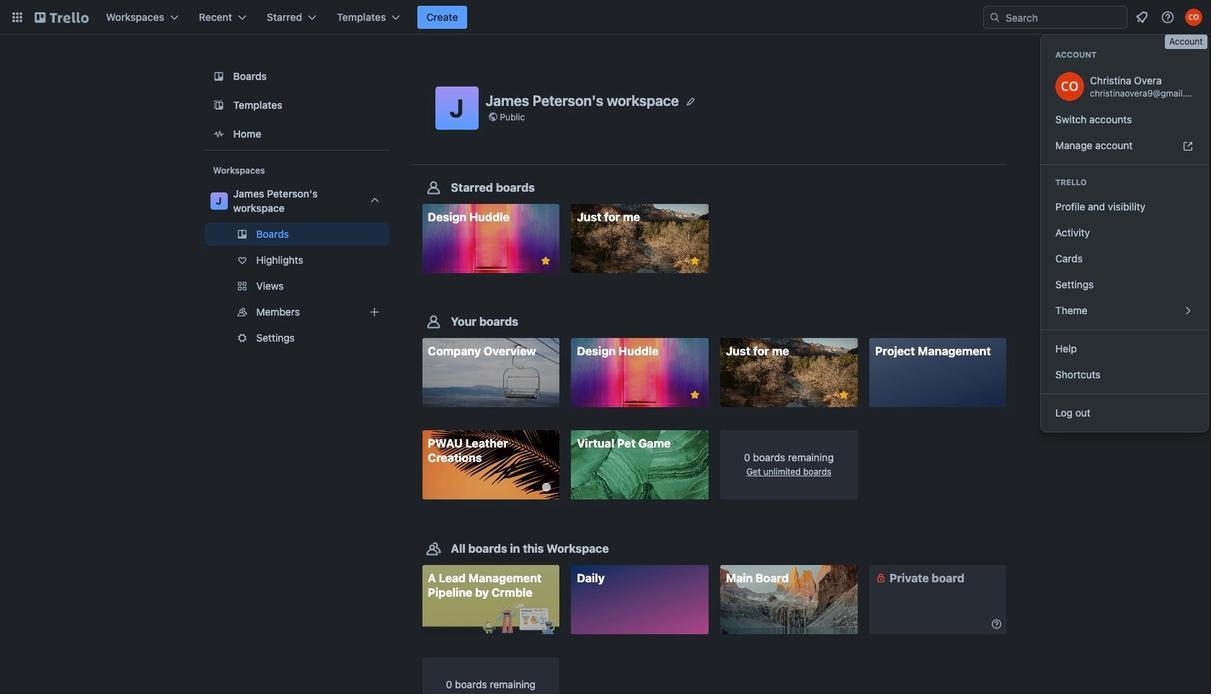 Task type: vqa. For each thing, say whether or not it's contained in the screenshot.
OPEN INFORMATION MENU image
yes



Task type: locate. For each thing, give the bounding box(es) containing it.
click to unstar this board. it will be removed from your starred list. image
[[540, 255, 553, 268], [689, 255, 702, 268], [689, 389, 702, 402], [838, 389, 851, 402]]

tooltip
[[1166, 35, 1208, 49]]

sm image
[[874, 571, 889, 586]]

add image
[[366, 304, 383, 321]]

sm image
[[990, 617, 1005, 632]]

search image
[[990, 12, 1001, 23]]

christina overa (christinaovera) image
[[1186, 9, 1203, 26]]



Task type: describe. For each thing, give the bounding box(es) containing it.
christina overa (christinaovera) image
[[1056, 72, 1085, 101]]

back to home image
[[35, 6, 89, 29]]

0 notifications image
[[1134, 9, 1151, 26]]

template board image
[[210, 97, 228, 114]]

home image
[[210, 126, 228, 143]]

Search field
[[1001, 7, 1128, 27]]

board image
[[210, 68, 228, 85]]

primary element
[[0, 0, 1212, 35]]

open information menu image
[[1161, 10, 1176, 25]]

there is new activity on this board. image
[[543, 484, 551, 492]]



